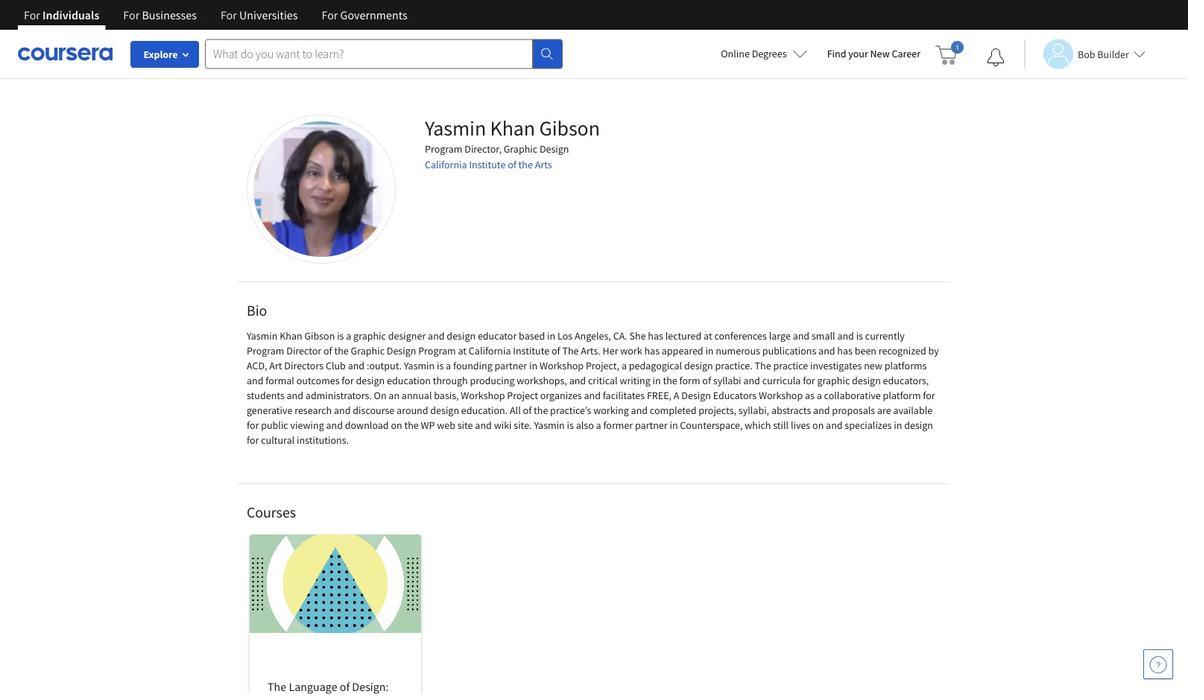 Task type: locate. For each thing, give the bounding box(es) containing it.
1 vertical spatial at
[[458, 344, 467, 358]]

for left "individuals" in the top left of the page
[[24, 7, 40, 22]]

gibson inside yasmin khan gibson program director, graphic design california institute of the arts
[[539, 115, 600, 141]]

1 vertical spatial institute
[[513, 344, 550, 358]]

arts
[[535, 158, 552, 171]]

khan up director
[[280, 330, 302, 343]]

and down small
[[819, 344, 835, 358]]

khan up director,
[[490, 115, 535, 141]]

for up as
[[803, 374, 815, 388]]

proposals
[[832, 404, 875, 417]]

and up publications on the right of page
[[793, 330, 810, 343]]

1 vertical spatial gibson
[[304, 330, 335, 343]]

0 horizontal spatial workshop
[[461, 389, 505, 403]]

What do you want to learn? text field
[[205, 39, 533, 69]]

former
[[603, 419, 633, 432]]

of left arts
[[508, 158, 517, 171]]

khan for yasmin khan gibson is a graphic designer and design educator based in los angeles, ca. she has lectured at conferences large and small and is currently program director of the graphic design program at california institute of the arts. her work has appeared in numerous publications and has been recognized by acd, art directors club and :output. yasmin is a founding partner in workshop project, a pedagogical design practice. the practice investigates new platforms and formal outcomes for design education through producing workshops, and critical writing in the form of syllabi and curricula for graphic design educators, students and administrators. on an annual basis, workshop project organizes and facilitates free, a design educators workshop as a collaborative platform for generative research and discourse around design education. all of the practice's working and completed projects, syllabi, abstracts and proposals are available for public viewing and download on the wp web site and wiki site. yasmin is also a former partner in counterspace, which still lives on and specializes in design for cultural institutions.
[[280, 330, 302, 343]]

workshop up education.
[[461, 389, 505, 403]]

on
[[391, 419, 402, 432], [813, 419, 824, 432]]

writing
[[620, 374, 651, 388]]

1 horizontal spatial partner
[[635, 419, 668, 432]]

yasmin up director,
[[425, 115, 486, 141]]

0 vertical spatial california
[[425, 158, 467, 171]]

for
[[24, 7, 40, 22], [123, 7, 140, 22], [221, 7, 237, 22], [322, 7, 338, 22]]

0 vertical spatial gibson
[[539, 115, 600, 141]]

california institute of the arts link
[[425, 158, 552, 171]]

show notifications image
[[987, 48, 1005, 66]]

graphic up arts
[[504, 142, 538, 156]]

0 horizontal spatial institute
[[469, 158, 506, 171]]

1 vertical spatial khan
[[280, 330, 302, 343]]

0 horizontal spatial at
[[458, 344, 467, 358]]

directors
[[284, 359, 324, 373]]

0 horizontal spatial california
[[425, 158, 467, 171]]

project
[[507, 389, 538, 403]]

discourse
[[353, 404, 395, 417]]

at right lectured
[[704, 330, 712, 343]]

california down educator
[[469, 344, 511, 358]]

educator
[[478, 330, 517, 343]]

1 for from the left
[[24, 7, 40, 22]]

for left cultural
[[247, 434, 259, 447]]

facilitates
[[603, 389, 645, 403]]

research
[[295, 404, 332, 417]]

0 horizontal spatial graphic
[[351, 344, 385, 358]]

1 horizontal spatial khan
[[490, 115, 535, 141]]

yasmin
[[425, 115, 486, 141], [247, 330, 278, 343], [404, 359, 435, 373], [534, 419, 565, 432]]

new
[[870, 47, 890, 60]]

for up administrators.
[[342, 374, 354, 388]]

0 horizontal spatial on
[[391, 419, 402, 432]]

institute
[[469, 158, 506, 171], [513, 344, 550, 358]]

institutions.
[[297, 434, 349, 447]]

and right designer
[[428, 330, 445, 343]]

partner
[[495, 359, 527, 373], [635, 419, 668, 432]]

for governments
[[322, 7, 408, 22]]

basis,
[[434, 389, 459, 403]]

design up web at the left of the page
[[430, 404, 459, 417]]

for left 'governments'
[[322, 7, 338, 22]]

the up the a
[[663, 374, 677, 388]]

0 vertical spatial at
[[704, 330, 712, 343]]

coursera image
[[18, 42, 113, 66]]

numerous
[[716, 344, 760, 358]]

design inside yasmin khan gibson program director, graphic design california institute of the arts
[[540, 142, 569, 156]]

khan inside yasmin khan gibson is a graphic designer and design educator based in los angeles, ca. she has lectured at conferences large and small and is currently program director of the graphic design program at california institute of the arts. her work has appeared in numerous publications and has been recognized by acd, art directors club and :output. yasmin is a founding partner in workshop project, a pedagogical design practice. the practice investigates new platforms and formal outcomes for design education through producing workshops, and critical writing in the form of syllabi and curricula for graphic design educators, students and administrators. on an annual basis, workshop project organizes and facilitates free, a design educators workshop as a collaborative platform for generative research and discourse around design education. all of the practice's working and completed projects, syllabi, abstracts and proposals are available for public viewing and download on the wp web site and wiki site. yasmin is also a former partner in counterspace, which still lives on and specializes in design for cultural institutions.
[[280, 330, 302, 343]]

and down education.
[[475, 419, 492, 432]]

1 vertical spatial design
[[387, 344, 416, 358]]

for left universities
[[221, 7, 237, 22]]

gibson up director
[[304, 330, 335, 343]]

shopping cart: 1 item image
[[936, 41, 964, 65]]

educators,
[[883, 374, 929, 388]]

has up the pedagogical on the right bottom
[[644, 344, 660, 358]]

for left the businesses
[[123, 7, 140, 22]]

1 horizontal spatial california
[[469, 344, 511, 358]]

the down los
[[562, 344, 579, 358]]

businesses
[[142, 7, 197, 22]]

california down director,
[[425, 158, 467, 171]]

2 for from the left
[[123, 7, 140, 22]]

program
[[425, 142, 463, 156], [247, 344, 284, 358], [418, 344, 456, 358]]

viewing
[[290, 419, 324, 432]]

program up acd,
[[247, 344, 284, 358]]

online degrees button
[[709, 37, 820, 70]]

institute down director,
[[469, 158, 506, 171]]

0 horizontal spatial khan
[[280, 330, 302, 343]]

1 horizontal spatial graphic
[[817, 374, 850, 388]]

in left los
[[547, 330, 556, 343]]

1 horizontal spatial the
[[755, 359, 771, 373]]

1 vertical spatial graphic
[[351, 344, 385, 358]]

free,
[[647, 389, 672, 403]]

graphic up :output.
[[353, 330, 386, 343]]

gibson inside yasmin khan gibson is a graphic designer and design educator based in los angeles, ca. she has lectured at conferences large and small and is currently program director of the graphic design program at california institute of the arts. her work has appeared in numerous publications and has been recognized by acd, art directors club and :output. yasmin is a founding partner in workshop project, a pedagogical design practice. the practice investigates new platforms and formal outcomes for design education through producing workshops, and critical writing in the form of syllabi and curricula for graphic design educators, students and administrators. on an annual basis, workshop project organizes and facilitates free, a design educators workshop as a collaborative platform for generative research and discourse around design education. all of the practice's working and completed projects, syllabi, abstracts and proposals are available for public viewing and download on the wp web site and wiki site. yasmin is also a former partner in counterspace, which still lives on and specializes in design for cultural institutions.
[[304, 330, 335, 343]]

khan for yasmin khan gibson program director, graphic design california institute of the arts
[[490, 115, 535, 141]]

0 vertical spatial khan
[[490, 115, 535, 141]]

also
[[576, 419, 594, 432]]

0 vertical spatial graphic
[[353, 330, 386, 343]]

conferences
[[715, 330, 767, 343]]

1 horizontal spatial graphic
[[504, 142, 538, 156]]

around
[[397, 404, 428, 417]]

at
[[704, 330, 712, 343], [458, 344, 467, 358]]

0 vertical spatial graphic
[[504, 142, 538, 156]]

are
[[877, 404, 891, 417]]

platform
[[883, 389, 921, 403]]

new
[[864, 359, 883, 373]]

banner navigation
[[12, 0, 419, 30]]

yasmin down the bio
[[247, 330, 278, 343]]

1 horizontal spatial on
[[813, 419, 824, 432]]

1 vertical spatial partner
[[635, 419, 668, 432]]

0 horizontal spatial the
[[562, 344, 579, 358]]

is left also
[[567, 419, 574, 432]]

graphic inside yasmin khan gibson is a graphic designer and design educator based in los angeles, ca. she has lectured at conferences large and small and is currently program director of the graphic design program at california institute of the arts. her work has appeared in numerous publications and has been recognized by acd, art directors club and :output. yasmin is a founding partner in workshop project, a pedagogical design practice. the practice investigates new platforms and formal outcomes for design education through producing workshops, and critical writing in the form of syllabi and curricula for graphic design educators, students and administrators. on an annual basis, workshop project organizes and facilitates free, a design educators workshop as a collaborative platform for generative research and discourse around design education. all of the practice's working and completed projects, syllabi, abstracts and proposals are available for public viewing and download on the wp web site and wiki site. yasmin is also a former partner in counterspace, which still lives on and specializes in design for cultural institutions.
[[351, 344, 385, 358]]

design down the form
[[682, 389, 711, 403]]

site.
[[514, 419, 532, 432]]

governments
[[340, 7, 408, 22]]

1 horizontal spatial at
[[704, 330, 712, 343]]

and right club
[[348, 359, 365, 373]]

0 horizontal spatial partner
[[495, 359, 527, 373]]

at up founding
[[458, 344, 467, 358]]

1 horizontal spatial design
[[540, 142, 569, 156]]

designer
[[388, 330, 426, 343]]

of up club
[[324, 344, 332, 358]]

the down project
[[534, 404, 548, 417]]

graphic down investigates
[[817, 374, 850, 388]]

0 vertical spatial institute
[[469, 158, 506, 171]]

wp
[[421, 419, 435, 432]]

generative
[[247, 404, 293, 417]]

0 horizontal spatial graphic
[[353, 330, 386, 343]]

the down around
[[404, 419, 419, 432]]

organizes
[[540, 389, 582, 403]]

partner down completed on the bottom right
[[635, 419, 668, 432]]

design up on
[[356, 374, 385, 388]]

on down around
[[391, 419, 402, 432]]

completed
[[650, 404, 697, 417]]

degrees
[[752, 47, 787, 60]]

3 for from the left
[[221, 7, 237, 22]]

investigates
[[810, 359, 862, 373]]

has up investigates
[[837, 344, 853, 358]]

graphic up :output.
[[351, 344, 385, 358]]

1 vertical spatial california
[[469, 344, 511, 358]]

0 horizontal spatial gibson
[[304, 330, 335, 343]]

institute down based
[[513, 344, 550, 358]]

partner up producing
[[495, 359, 527, 373]]

for businesses
[[123, 7, 197, 22]]

0 vertical spatial the
[[562, 344, 579, 358]]

is up through
[[437, 359, 444, 373]]

graphic
[[353, 330, 386, 343], [817, 374, 850, 388]]

the
[[519, 158, 533, 171], [334, 344, 349, 358], [663, 374, 677, 388], [534, 404, 548, 417], [404, 419, 419, 432]]

a
[[674, 389, 680, 403]]

of inside yasmin khan gibson program director, graphic design california institute of the arts
[[508, 158, 517, 171]]

education.
[[461, 404, 508, 417]]

find your new career
[[827, 47, 921, 60]]

of
[[508, 158, 517, 171], [324, 344, 332, 358], [552, 344, 560, 358], [703, 374, 711, 388], [523, 404, 532, 417]]

abstracts
[[772, 404, 811, 417]]

1 horizontal spatial institute
[[513, 344, 550, 358]]

art
[[269, 359, 282, 373]]

the up curricula
[[755, 359, 771, 373]]

and down facilitates
[[631, 404, 648, 417]]

workshop up workshops, at the bottom left of the page
[[540, 359, 584, 373]]

currently
[[865, 330, 905, 343]]

khan inside yasmin khan gibson program director, graphic design california institute of the arts
[[490, 115, 535, 141]]

design
[[447, 330, 476, 343], [684, 359, 713, 373], [356, 374, 385, 388], [852, 374, 881, 388], [430, 404, 459, 417], [904, 419, 933, 432]]

2 horizontal spatial design
[[682, 389, 711, 403]]

program left director,
[[425, 142, 463, 156]]

yasmin up education
[[404, 359, 435, 373]]

2 on from the left
[[813, 419, 824, 432]]

1 vertical spatial graphic
[[817, 374, 850, 388]]

appeared
[[662, 344, 704, 358]]

design
[[540, 142, 569, 156], [387, 344, 416, 358], [682, 389, 711, 403]]

the inside yasmin khan gibson program director, graphic design california institute of the arts
[[519, 158, 533, 171]]

publications
[[762, 344, 817, 358]]

practice's
[[550, 404, 592, 417]]

in down available
[[894, 419, 902, 432]]

in
[[547, 330, 556, 343], [706, 344, 714, 358], [529, 359, 538, 373], [653, 374, 661, 388], [670, 419, 678, 432], [894, 419, 902, 432]]

her
[[603, 344, 618, 358]]

gibson up arts
[[539, 115, 600, 141]]

california inside yasmin khan gibson is a graphic designer and design educator based in los angeles, ca. she has lectured at conferences large and small and is currently program director of the graphic design program at california institute of the arts. her work has appeared in numerous publications and has been recognized by acd, art directors club and :output. yasmin is a founding partner in workshop project, a pedagogical design practice. the practice investigates new platforms and formal outcomes for design education through producing workshops, and critical writing in the form of syllabi and curricula for graphic design educators, students and administrators. on an annual basis, workshop project organizes and facilitates free, a design educators workshop as a collaborative platform for generative research and discourse around design education. all of the practice's working and completed projects, syllabi, abstracts and proposals are available for public viewing and download on the wp web site and wiki site. yasmin is also a former partner in counterspace, which still lives on and specializes in design for cultural institutions.
[[469, 344, 511, 358]]

on right lives on the bottom right of page
[[813, 419, 824, 432]]

design down designer
[[387, 344, 416, 358]]

is up been
[[856, 330, 863, 343]]

bob
[[1078, 47, 1096, 61]]

pedagogical
[[629, 359, 682, 373]]

design up arts
[[540, 142, 569, 156]]

through
[[433, 374, 468, 388]]

2 vertical spatial design
[[682, 389, 711, 403]]

the left arts
[[519, 158, 533, 171]]

wiki
[[494, 419, 512, 432]]

design up the form
[[684, 359, 713, 373]]

practice
[[773, 359, 808, 373]]

workshop down curricula
[[759, 389, 803, 403]]

find
[[827, 47, 846, 60]]

all
[[510, 404, 521, 417]]

None search field
[[205, 39, 563, 69]]

0 vertical spatial design
[[540, 142, 569, 156]]

design down new
[[852, 374, 881, 388]]

gibson
[[539, 115, 600, 141], [304, 330, 335, 343]]

by
[[929, 344, 939, 358]]

4 for from the left
[[322, 7, 338, 22]]

1 horizontal spatial gibson
[[539, 115, 600, 141]]

has right she
[[648, 330, 663, 343]]

the
[[562, 344, 579, 358], [755, 359, 771, 373]]

yasmin khan gibson is a graphic designer and design educator based in los angeles, ca. she has lectured at conferences large and small and is currently program director of the graphic design program at california institute of the arts. her work has appeared in numerous publications and has been recognized by acd, art directors club and :output. yasmin is a founding partner in workshop project, a pedagogical design practice. the practice investigates new platforms and formal outcomes for design education through producing workshops, and critical writing in the form of syllabi and curricula for graphic design educators, students and administrators. on an annual basis, workshop project organizes and facilitates free, a design educators workshop as a collaborative platform for generative research and discourse around design education. all of the practice's working and completed projects, syllabi, abstracts and proposals are available for public viewing and download on the wp web site and wiki site. yasmin is also a former partner in counterspace, which still lives on and specializes in design for cultural institutions.
[[247, 330, 939, 447]]



Task type: vqa. For each thing, say whether or not it's contained in the screenshot.
¹ inside $49,000 + median U.S. salary for Sales Ops ¹
no



Task type: describe. For each thing, give the bounding box(es) containing it.
los
[[558, 330, 573, 343]]

and down proposals
[[826, 419, 843, 432]]

in down the pedagogical on the right bottom
[[653, 374, 661, 388]]

find your new career link
[[820, 45, 928, 63]]

of down los
[[552, 344, 560, 358]]

annual
[[402, 389, 432, 403]]

club
[[326, 359, 346, 373]]

administrators.
[[306, 389, 372, 403]]

help center image
[[1150, 656, 1168, 674]]

director
[[286, 344, 321, 358]]

career
[[892, 47, 921, 60]]

design up founding
[[447, 330, 476, 343]]

bob builder
[[1078, 47, 1129, 61]]

explore
[[144, 48, 178, 61]]

which
[[745, 419, 771, 432]]

practice.
[[715, 359, 753, 373]]

recognized
[[879, 344, 927, 358]]

bob builder button
[[1024, 39, 1146, 69]]

yasmin khan gibson program director, graphic design california institute of the arts
[[425, 115, 600, 171]]

on
[[374, 389, 387, 403]]

online degrees
[[721, 47, 787, 60]]

curricula
[[762, 374, 801, 388]]

cultural
[[261, 434, 295, 447]]

syllabi,
[[739, 404, 769, 417]]

the up club
[[334, 344, 349, 358]]

program inside yasmin khan gibson program director, graphic design california institute of the arts
[[425, 142, 463, 156]]

your
[[849, 47, 868, 60]]

1 horizontal spatial workshop
[[540, 359, 584, 373]]

california inside yasmin khan gibson program director, graphic design california institute of the arts
[[425, 158, 467, 171]]

for up available
[[923, 389, 935, 403]]

for for individuals
[[24, 7, 40, 22]]

collaborative
[[824, 389, 881, 403]]

small
[[812, 330, 835, 343]]

institute inside yasmin khan gibson is a graphic designer and design educator based in los angeles, ca. she has lectured at conferences large and small and is currently program director of the graphic design program at california institute of the arts. her work has appeared in numerous publications and has been recognized by acd, art directors club and :output. yasmin is a founding partner in workshop project, a pedagogical design practice. the practice investigates new platforms and formal outcomes for design education through producing workshops, and critical writing in the form of syllabi and curricula for graphic design educators, students and administrators. on an annual basis, workshop project organizes and facilitates free, a design educators workshop as a collaborative platform for generative research and discourse around design education. all of the practice's working and completed projects, syllabi, abstracts and proposals are available for public viewing and download on the wp web site and wiki site. yasmin is also a former partner in counterspace, which still lives on and specializes in design for cultural institutions.
[[513, 344, 550, 358]]

and down critical
[[584, 389, 601, 403]]

graphic inside yasmin khan gibson program director, graphic design california institute of the arts
[[504, 142, 538, 156]]

:output.
[[367, 359, 402, 373]]

site
[[458, 419, 473, 432]]

and down the formal
[[287, 389, 303, 403]]

of right the form
[[703, 374, 711, 388]]

design down available
[[904, 419, 933, 432]]

universities
[[239, 7, 298, 22]]

angeles,
[[575, 330, 611, 343]]

director,
[[465, 142, 502, 156]]

yasmin down practice's
[[534, 419, 565, 432]]

program up through
[[418, 344, 456, 358]]

specializes
[[845, 419, 892, 432]]

public
[[261, 419, 288, 432]]

in down completed on the bottom right
[[670, 419, 678, 432]]

for universities
[[221, 7, 298, 22]]

for for businesses
[[123, 7, 140, 22]]

acd,
[[247, 359, 267, 373]]

0 horizontal spatial design
[[387, 344, 416, 358]]

and down administrators.
[[334, 404, 351, 417]]

and down as
[[813, 404, 830, 417]]

in right appeared
[[706, 344, 714, 358]]

an
[[389, 389, 400, 403]]

gibson for yasmin khan gibson program director, graphic design california institute of the arts
[[539, 115, 600, 141]]

online
[[721, 47, 750, 60]]

producing
[[470, 374, 515, 388]]

form
[[680, 374, 700, 388]]

counterspace,
[[680, 419, 743, 432]]

and down acd,
[[247, 374, 264, 388]]

for for universities
[[221, 7, 237, 22]]

still
[[773, 419, 789, 432]]

and up 'organizes'
[[569, 374, 586, 388]]

individuals
[[43, 7, 99, 22]]

explore button
[[130, 41, 199, 68]]

ca.
[[613, 330, 628, 343]]

2 horizontal spatial workshop
[[759, 389, 803, 403]]

bio
[[247, 302, 267, 320]]

projects,
[[699, 404, 737, 417]]

critical
[[588, 374, 618, 388]]

founding
[[453, 359, 493, 373]]

project,
[[586, 359, 620, 373]]

0 vertical spatial partner
[[495, 359, 527, 373]]

1 vertical spatial the
[[755, 359, 771, 373]]

institute inside yasmin khan gibson program director, graphic design california institute of the arts
[[469, 158, 506, 171]]

download
[[345, 419, 389, 432]]

1 on from the left
[[391, 419, 402, 432]]

work
[[620, 344, 642, 358]]

and right small
[[838, 330, 854, 343]]

for left 'public'
[[247, 419, 259, 432]]

large
[[769, 330, 791, 343]]

for for governments
[[322, 7, 338, 22]]

education
[[387, 374, 431, 388]]

lectured
[[666, 330, 702, 343]]

and up educators in the right of the page
[[744, 374, 760, 388]]

gibson for yasmin khan gibson is a graphic designer and design educator based in los angeles, ca. she has lectured at conferences large and small and is currently program director of the graphic design program at california institute of the arts. her work has appeared in numerous publications and has been recognized by acd, art directors club and :output. yasmin is a founding partner in workshop project, a pedagogical design practice. the practice investigates new platforms and formal outcomes for design education through producing workshops, and critical writing in the form of syllabi and curricula for graphic design educators, students and administrators. on an annual basis, workshop project organizes and facilitates free, a design educators workshop as a collaborative platform for generative research and discourse around design education. all of the practice's working and completed projects, syllabi, abstracts and proposals are available for public viewing and download on the wp web site and wiki site. yasmin is also a former partner in counterspace, which still lives on and specializes in design for cultural institutions.
[[304, 330, 335, 343]]

in up workshops, at the bottom left of the page
[[529, 359, 538, 373]]

platforms
[[885, 359, 927, 373]]

for individuals
[[24, 7, 99, 22]]

builder
[[1098, 47, 1129, 61]]

is up club
[[337, 330, 344, 343]]

workshops,
[[517, 374, 567, 388]]

and up institutions.
[[326, 419, 343, 432]]

outcomes
[[296, 374, 340, 388]]

profile image
[[247, 115, 396, 264]]

been
[[855, 344, 877, 358]]

students
[[247, 389, 285, 403]]

she
[[630, 330, 646, 343]]

yasmin inside yasmin khan gibson program director, graphic design california institute of the arts
[[425, 115, 486, 141]]

of right all
[[523, 404, 532, 417]]

working
[[594, 404, 629, 417]]

based
[[519, 330, 545, 343]]



